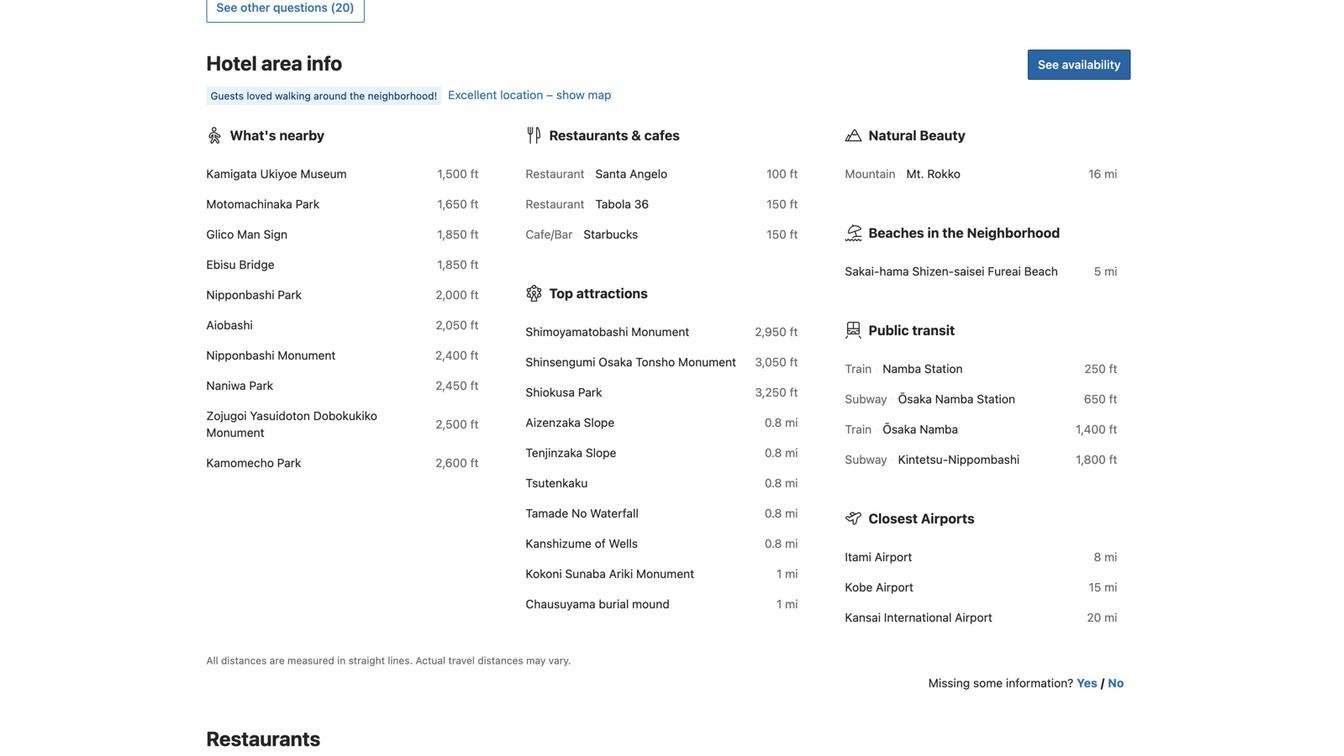 Task type: locate. For each thing, give the bounding box(es) containing it.
attractions
[[576, 285, 648, 301]]

sunaba
[[565, 567, 606, 581]]

1 vertical spatial 1,850 ft
[[437, 258, 479, 272]]

park down zojugoi yasuidoton dobokukiko monument
[[277, 456, 301, 470]]

restaurants down are
[[206, 727, 320, 751]]

airport up kobe airport
[[875, 550, 912, 564]]

1,850 up '2,000'
[[437, 258, 467, 272]]

tonsho
[[636, 355, 675, 369]]

2 subway from the top
[[845, 453, 887, 466]]

1
[[777, 567, 782, 581], [777, 597, 782, 611]]

1 1 from the top
[[777, 567, 782, 581]]

2 1 from the top
[[777, 597, 782, 611]]

beauty
[[920, 127, 966, 143]]

airport right international
[[955, 611, 992, 624]]

1,650
[[437, 197, 467, 211]]

monument down "zojugoi"
[[206, 426, 264, 440]]

ebisu bridge
[[206, 258, 275, 272]]

1 horizontal spatial see
[[1038, 58, 1059, 72]]

mi for kobe
[[1104, 580, 1117, 594]]

naniwa
[[206, 379, 246, 393]]

train
[[845, 362, 872, 376], [845, 422, 872, 436]]

station
[[924, 362, 963, 376], [977, 392, 1015, 406]]

train down public
[[845, 362, 872, 376]]

public
[[869, 322, 909, 338]]

0 vertical spatial restaurant
[[526, 167, 584, 181]]

1 horizontal spatial distances
[[478, 655, 523, 667]]

see left availability
[[1038, 58, 1059, 72]]

0.8 for kanshizume of wells
[[765, 537, 782, 551]]

1 1 mi from the top
[[777, 567, 798, 581]]

cafes
[[644, 127, 680, 143]]

2,400
[[435, 348, 467, 362]]

nipponbashi down the ebisu bridge
[[206, 288, 274, 302]]

subway up ōsaka namba
[[845, 392, 887, 406]]

mi for itami
[[1104, 550, 1117, 564]]

0 vertical spatial train
[[845, 362, 872, 376]]

monument for ariki
[[636, 567, 694, 581]]

1 nipponbashi from the top
[[206, 288, 274, 302]]

0 vertical spatial in
[[927, 225, 939, 241]]

(20)
[[331, 0, 354, 14]]

1 vertical spatial 1,850
[[437, 258, 467, 272]]

2 1,850 from the top
[[437, 258, 467, 272]]

1 vertical spatial subway
[[845, 453, 887, 466]]

park for kamomecho park
[[277, 456, 301, 470]]

yes
[[1077, 676, 1097, 690]]

4 0.8 mi from the top
[[765, 506, 798, 520]]

ariki
[[609, 567, 633, 581]]

hotel
[[206, 51, 257, 75]]

shinsengumi osaka tonsho monument
[[526, 355, 736, 369]]

0 horizontal spatial no
[[572, 506, 587, 520]]

nipponbashi up naniwa park
[[206, 348, 274, 362]]

1 vertical spatial 1 mi
[[777, 597, 798, 611]]

0 horizontal spatial the
[[350, 90, 365, 102]]

2 nipponbashi from the top
[[206, 348, 274, 362]]

0 vertical spatial station
[[924, 362, 963, 376]]

park down nipponbashi monument
[[249, 379, 273, 393]]

airport down itami airport
[[876, 580, 913, 594]]

0 horizontal spatial see
[[216, 0, 237, 14]]

1 for chausuyama burial mound
[[777, 597, 782, 611]]

1 0.8 mi from the top
[[765, 416, 798, 430]]

closest
[[869, 511, 918, 527]]

1,400
[[1076, 422, 1106, 436]]

2,000
[[436, 288, 467, 302]]

3,250 ft
[[755, 385, 798, 399]]

2,050
[[436, 318, 467, 332]]

subway left kintetsu-
[[845, 453, 887, 466]]

angelo
[[630, 167, 667, 181]]

see availability button
[[1028, 50, 1131, 80]]

1 horizontal spatial in
[[927, 225, 939, 241]]

0 vertical spatial see
[[216, 0, 237, 14]]

1 mi left kansai
[[777, 597, 798, 611]]

itami
[[845, 550, 871, 564]]

in left straight
[[337, 655, 346, 667]]

1,650 ft
[[437, 197, 479, 211]]

1 vertical spatial restaurant
[[526, 197, 584, 211]]

distances right all
[[221, 655, 267, 667]]

1 restaurant from the top
[[526, 167, 584, 181]]

no up the kanshizume of wells
[[572, 506, 587, 520]]

15
[[1089, 580, 1101, 594]]

sakai-
[[845, 264, 879, 278]]

subway for kintetsu-nippombashi
[[845, 453, 887, 466]]

1 mi for chausuyama burial mound
[[777, 597, 798, 611]]

tenjinzaka slope
[[526, 446, 616, 460]]

availability
[[1062, 58, 1121, 72]]

8 mi
[[1094, 550, 1117, 564]]

2 train from the top
[[845, 422, 872, 436]]

namba down namba station
[[935, 392, 974, 406]]

slope for aizenzaka slope
[[584, 416, 615, 430]]

station up ōsaka namba station
[[924, 362, 963, 376]]

1 vertical spatial namba
[[935, 392, 974, 406]]

slope
[[584, 416, 615, 430], [586, 446, 616, 460]]

tsutenkaku
[[526, 476, 588, 490]]

namba down public transit
[[883, 362, 921, 376]]

2 1,850 ft from the top
[[437, 258, 479, 272]]

the right around
[[350, 90, 365, 102]]

1 horizontal spatial restaurants
[[549, 127, 628, 143]]

1,800
[[1076, 453, 1106, 466]]

monument for dobokukiko
[[206, 426, 264, 440]]

1 horizontal spatial the
[[942, 225, 964, 241]]

5 0.8 mi from the top
[[765, 537, 798, 551]]

waterfall
[[590, 506, 639, 520]]

fureai
[[988, 264, 1021, 278]]

1 distances from the left
[[221, 655, 267, 667]]

see for see other questions (20)
[[216, 0, 237, 14]]

in right beaches
[[927, 225, 939, 241]]

0.8 mi for tenjinzaka slope
[[765, 446, 798, 460]]

monument up mound
[[636, 567, 694, 581]]

no right /
[[1108, 676, 1124, 690]]

airport for kobe airport
[[876, 580, 913, 594]]

1 vertical spatial see
[[1038, 58, 1059, 72]]

namba
[[883, 362, 921, 376], [935, 392, 974, 406], [920, 422, 958, 436]]

nipponbashi monument
[[206, 348, 336, 362]]

&
[[631, 127, 641, 143]]

2 0.8 from the top
[[765, 446, 782, 460]]

1 mi left kobe
[[777, 567, 798, 581]]

0 vertical spatial restaurants
[[549, 127, 628, 143]]

ōsaka up kintetsu-
[[883, 422, 916, 436]]

2,400 ft
[[435, 348, 479, 362]]

1 subway from the top
[[845, 392, 887, 406]]

the up sakai-hama shizen-saisei fureai beach
[[942, 225, 964, 241]]

0 vertical spatial airport
[[875, 550, 912, 564]]

0 vertical spatial 1,850 ft
[[437, 227, 479, 241]]

0.8
[[765, 416, 782, 430], [765, 446, 782, 460], [765, 476, 782, 490], [765, 506, 782, 520], [765, 537, 782, 551]]

namba up kintetsu-
[[920, 422, 958, 436]]

namba for ōsaka namba station
[[935, 392, 974, 406]]

100
[[767, 167, 787, 181]]

1 150 ft from the top
[[767, 197, 798, 211]]

1 vertical spatial ōsaka
[[883, 422, 916, 436]]

1,850 ft down 1,650 ft at the top left of page
[[437, 227, 479, 241]]

motomachinaka
[[206, 197, 292, 211]]

slope down aizenzaka slope
[[586, 446, 616, 460]]

restaurants down map
[[549, 127, 628, 143]]

park for nipponbashi park
[[278, 288, 302, 302]]

1 vertical spatial 150 ft
[[767, 227, 798, 241]]

distances left may
[[478, 655, 523, 667]]

kanshizume
[[526, 537, 592, 551]]

0 horizontal spatial restaurants
[[206, 727, 320, 751]]

5 0.8 from the top
[[765, 537, 782, 551]]

1,850
[[437, 227, 467, 241], [437, 258, 467, 272]]

1,850 ft
[[437, 227, 479, 241], [437, 258, 479, 272]]

1 vertical spatial in
[[337, 655, 346, 667]]

3 0.8 mi from the top
[[765, 476, 798, 490]]

mt. rokko
[[906, 167, 961, 181]]

monument for tonsho
[[678, 355, 736, 369]]

wells
[[609, 537, 638, 551]]

1 1,850 from the top
[[437, 227, 467, 241]]

4 0.8 from the top
[[765, 506, 782, 520]]

around
[[314, 90, 347, 102]]

itami airport
[[845, 550, 912, 564]]

nearby
[[279, 127, 325, 143]]

0 vertical spatial namba
[[883, 362, 921, 376]]

distances
[[221, 655, 267, 667], [478, 655, 523, 667]]

yes button
[[1077, 675, 1097, 692]]

16
[[1089, 167, 1101, 181]]

monument right 'tonsho'
[[678, 355, 736, 369]]

park
[[295, 197, 320, 211], [278, 288, 302, 302], [249, 379, 273, 393], [578, 385, 602, 399], [277, 456, 301, 470]]

0 vertical spatial ōsaka
[[898, 392, 932, 406]]

measured
[[287, 655, 334, 667]]

ōsaka up ōsaka namba
[[898, 392, 932, 406]]

restaurant up cafe/bar
[[526, 197, 584, 211]]

0.8 for tsutenkaku
[[765, 476, 782, 490]]

0.8 for tenjinzaka slope
[[765, 446, 782, 460]]

650 ft
[[1084, 392, 1117, 406]]

1 horizontal spatial station
[[977, 392, 1015, 406]]

monument up 'tonsho'
[[631, 325, 689, 339]]

restaurant for tabola 36
[[526, 197, 584, 211]]

mi for kansai
[[1104, 611, 1117, 624]]

airport
[[875, 550, 912, 564], [876, 580, 913, 594], [955, 611, 992, 624]]

restaurant left santa
[[526, 167, 584, 181]]

1 vertical spatial restaurants
[[206, 727, 320, 751]]

1,850 for glico man sign
[[437, 227, 467, 241]]

naniwa park
[[206, 379, 273, 393]]

1 train from the top
[[845, 362, 872, 376]]

1 vertical spatial no
[[1108, 676, 1124, 690]]

1,850 down 1,650
[[437, 227, 467, 241]]

1 vertical spatial 150
[[767, 227, 787, 241]]

ōsaka for ōsaka namba
[[883, 422, 916, 436]]

beach
[[1024, 264, 1058, 278]]

nipponbashi for nipponbashi park
[[206, 288, 274, 302]]

see inside button
[[216, 0, 237, 14]]

20
[[1087, 611, 1101, 624]]

1 1,850 ft from the top
[[437, 227, 479, 241]]

1 vertical spatial airport
[[876, 580, 913, 594]]

2 1 mi from the top
[[777, 597, 798, 611]]

see inside button
[[1038, 58, 1059, 72]]

3,250
[[755, 385, 787, 399]]

1 vertical spatial 1
[[777, 597, 782, 611]]

monument inside zojugoi yasuidoton dobokukiko monument
[[206, 426, 264, 440]]

1 vertical spatial nipponbashi
[[206, 348, 274, 362]]

2 150 ft from the top
[[767, 227, 798, 241]]

see left other
[[216, 0, 237, 14]]

yasuidoton
[[250, 409, 310, 423]]

of
[[595, 537, 606, 551]]

closest airports
[[869, 511, 975, 527]]

kamigata ukiyoe museum
[[206, 167, 347, 181]]

zojugoi yasuidoton dobokukiko monument
[[206, 409, 377, 440]]

lines.
[[388, 655, 413, 667]]

1 vertical spatial train
[[845, 422, 872, 436]]

tenjinzaka
[[526, 446, 583, 460]]

park up aizenzaka slope
[[578, 385, 602, 399]]

park down sign
[[278, 288, 302, 302]]

1 vertical spatial the
[[942, 225, 964, 241]]

0 vertical spatial 1,850
[[437, 227, 467, 241]]

what's nearby
[[230, 127, 325, 143]]

0 vertical spatial nipponbashi
[[206, 288, 274, 302]]

2 restaurant from the top
[[526, 197, 584, 211]]

1 0.8 from the top
[[765, 416, 782, 430]]

walking
[[275, 90, 311, 102]]

park down the museum
[[295, 197, 320, 211]]

0 vertical spatial slope
[[584, 416, 615, 430]]

0 vertical spatial subway
[[845, 392, 887, 406]]

2 0.8 mi from the top
[[765, 446, 798, 460]]

0 vertical spatial 1
[[777, 567, 782, 581]]

0 vertical spatial 1 mi
[[777, 567, 798, 581]]

monument up "yasuidoton" on the left of the page
[[278, 348, 336, 362]]

missing some information? yes / no
[[929, 676, 1124, 690]]

1 horizontal spatial no
[[1108, 676, 1124, 690]]

0.8 mi
[[765, 416, 798, 430], [765, 446, 798, 460], [765, 476, 798, 490], [765, 506, 798, 520], [765, 537, 798, 551]]

1,850 ft up 2,000 ft in the left of the page
[[437, 258, 479, 272]]

guests loved walking around the neighborhood!
[[211, 90, 437, 102]]

international
[[884, 611, 952, 624]]

0 vertical spatial 150 ft
[[767, 197, 798, 211]]

2 150 from the top
[[767, 227, 787, 241]]

0 horizontal spatial distances
[[221, 655, 267, 667]]

guests
[[211, 90, 244, 102]]

2 vertical spatial namba
[[920, 422, 958, 436]]

0 vertical spatial 150
[[767, 197, 787, 211]]

1 vertical spatial slope
[[586, 446, 616, 460]]

0 vertical spatial the
[[350, 90, 365, 102]]

station up nippombashi
[[977, 392, 1015, 406]]

shimoyamatobashi
[[526, 325, 628, 339]]

3 0.8 from the top
[[765, 476, 782, 490]]

train left ōsaka namba
[[845, 422, 872, 436]]

1 150 from the top
[[767, 197, 787, 211]]

1,850 ft for glico man sign
[[437, 227, 479, 241]]

slope up tenjinzaka slope
[[584, 416, 615, 430]]



Task type: describe. For each thing, give the bounding box(es) containing it.
mountain
[[845, 167, 896, 181]]

nipponbashi park
[[206, 288, 302, 302]]

5 mi
[[1094, 264, 1117, 278]]

kanshizume of wells
[[526, 537, 638, 551]]

park for shiokusa park
[[578, 385, 602, 399]]

mi for sakai-
[[1104, 264, 1117, 278]]

ōsaka namba station
[[898, 392, 1015, 406]]

man
[[237, 227, 260, 241]]

3,050 ft
[[755, 355, 798, 369]]

map
[[588, 88, 611, 102]]

150 ft for tabola 36
[[767, 197, 798, 211]]

sakai-hama shizen-saisei fureai beach
[[845, 264, 1058, 278]]

2,950
[[755, 325, 787, 339]]

0.8 for tamade no waterfall
[[765, 506, 782, 520]]

mi for tamade
[[785, 506, 798, 520]]

ōsaka namba
[[883, 422, 958, 436]]

no button
[[1108, 675, 1124, 692]]

saisei
[[954, 264, 985, 278]]

kobe
[[845, 580, 873, 594]]

shimoyamatobashi monument
[[526, 325, 689, 339]]

see other questions (20)
[[216, 0, 354, 14]]

kintetsu-nippombashi
[[898, 453, 1020, 466]]

park for motomachinaka park
[[295, 197, 320, 211]]

restaurant for santa angelo
[[526, 167, 584, 181]]

1,800 ft
[[1076, 453, 1117, 466]]

ebisu
[[206, 258, 236, 272]]

kamigata
[[206, 167, 257, 181]]

1 for kokoni sunaba ariki monument
[[777, 567, 782, 581]]

actual
[[416, 655, 445, 667]]

subway for ōsaka namba station
[[845, 392, 887, 406]]

2,600 ft
[[436, 456, 479, 470]]

0 horizontal spatial in
[[337, 655, 346, 667]]

namba station
[[883, 362, 963, 376]]

2,500 ft
[[436, 417, 479, 431]]

0 vertical spatial no
[[572, 506, 587, 520]]

0.8 for aizenzaka slope
[[765, 416, 782, 430]]

1 vertical spatial station
[[977, 392, 1015, 406]]

excellent
[[448, 88, 497, 102]]

100 ft
[[767, 167, 798, 181]]

20 mi
[[1087, 611, 1117, 624]]

mi for aizenzaka
[[785, 416, 798, 430]]

0.8 mi for tamade no waterfall
[[765, 506, 798, 520]]

1 mi for kokoni sunaba ariki monument
[[777, 567, 798, 581]]

nipponbashi for nipponbashi monument
[[206, 348, 274, 362]]

250 ft
[[1084, 362, 1117, 376]]

aizenzaka slope
[[526, 416, 615, 430]]

natural beauty
[[869, 127, 966, 143]]

2 distances from the left
[[478, 655, 523, 667]]

train for ōsaka namba
[[845, 422, 872, 436]]

see other questions (20) button
[[206, 0, 365, 23]]

kobe airport
[[845, 580, 913, 594]]

150 for starbucks
[[767, 227, 787, 241]]

36
[[634, 197, 649, 211]]

santa
[[595, 167, 626, 181]]

are
[[270, 655, 285, 667]]

sign
[[264, 227, 287, 241]]

natural
[[869, 127, 917, 143]]

park for naniwa park
[[249, 379, 273, 393]]

2,050 ft
[[436, 318, 479, 332]]

kansai
[[845, 611, 881, 624]]

1,850 ft for ebisu bridge
[[437, 258, 479, 272]]

restaurants for restaurants & cafes
[[549, 127, 628, 143]]

aiobashi
[[206, 318, 253, 332]]

public transit
[[869, 322, 955, 338]]

0.8 mi for tsutenkaku
[[765, 476, 798, 490]]

beaches
[[869, 225, 924, 241]]

transit
[[912, 322, 955, 338]]

all distances are measured in straight lines. actual travel distances may vary.
[[206, 655, 571, 667]]

ukiyoe
[[260, 167, 297, 181]]

airport for itami airport
[[875, 550, 912, 564]]

beaches in the neighborhood
[[869, 225, 1060, 241]]

kamomecho park
[[206, 456, 301, 470]]

may
[[526, 655, 546, 667]]

train for namba station
[[845, 362, 872, 376]]

mi for chausuyama
[[785, 597, 798, 611]]

2,000 ft
[[436, 288, 479, 302]]

excellent location – show map link
[[448, 88, 611, 102]]

150 ft for starbucks
[[767, 227, 798, 241]]

mound
[[632, 597, 670, 611]]

2,500
[[436, 417, 467, 431]]

slope for tenjinzaka slope
[[586, 446, 616, 460]]

mi for tenjinzaka
[[785, 446, 798, 460]]

–
[[546, 88, 553, 102]]

0.8 mi for aizenzaka slope
[[765, 416, 798, 430]]

top
[[549, 285, 573, 301]]

santa angelo
[[595, 167, 667, 181]]

restaurants for restaurants
[[206, 727, 320, 751]]

1,850 for ebisu bridge
[[437, 258, 467, 272]]

2 vertical spatial airport
[[955, 611, 992, 624]]

150 for tabola 36
[[767, 197, 787, 211]]

show
[[556, 88, 585, 102]]

museum
[[300, 167, 347, 181]]

2,450
[[435, 379, 467, 393]]

glico man sign
[[206, 227, 287, 241]]

all
[[206, 655, 218, 667]]

namba for ōsaka namba
[[920, 422, 958, 436]]

5
[[1094, 264, 1101, 278]]

hama
[[879, 264, 909, 278]]

glico
[[206, 227, 234, 241]]

see for see availability
[[1038, 58, 1059, 72]]

kamomecho
[[206, 456, 274, 470]]

tabola
[[595, 197, 631, 211]]

1,500
[[437, 167, 467, 181]]

information?
[[1006, 676, 1073, 690]]

1,400 ft
[[1076, 422, 1117, 436]]

vary.
[[549, 655, 571, 667]]

650
[[1084, 392, 1106, 406]]

0 horizontal spatial station
[[924, 362, 963, 376]]

mi for kanshizume
[[785, 537, 798, 551]]

250
[[1084, 362, 1106, 376]]

0.8 mi for kanshizume of wells
[[765, 537, 798, 551]]

restaurants & cafes
[[549, 127, 680, 143]]

ōsaka for ōsaka namba station
[[898, 392, 932, 406]]

straight
[[348, 655, 385, 667]]

zojugoi
[[206, 409, 247, 423]]

tamade
[[526, 506, 568, 520]]

/
[[1101, 676, 1105, 690]]

mi for kokoni
[[785, 567, 798, 581]]

shiokusa
[[526, 385, 575, 399]]

3,050
[[755, 355, 787, 369]]



Task type: vqa. For each thing, say whether or not it's contained in the screenshot.


